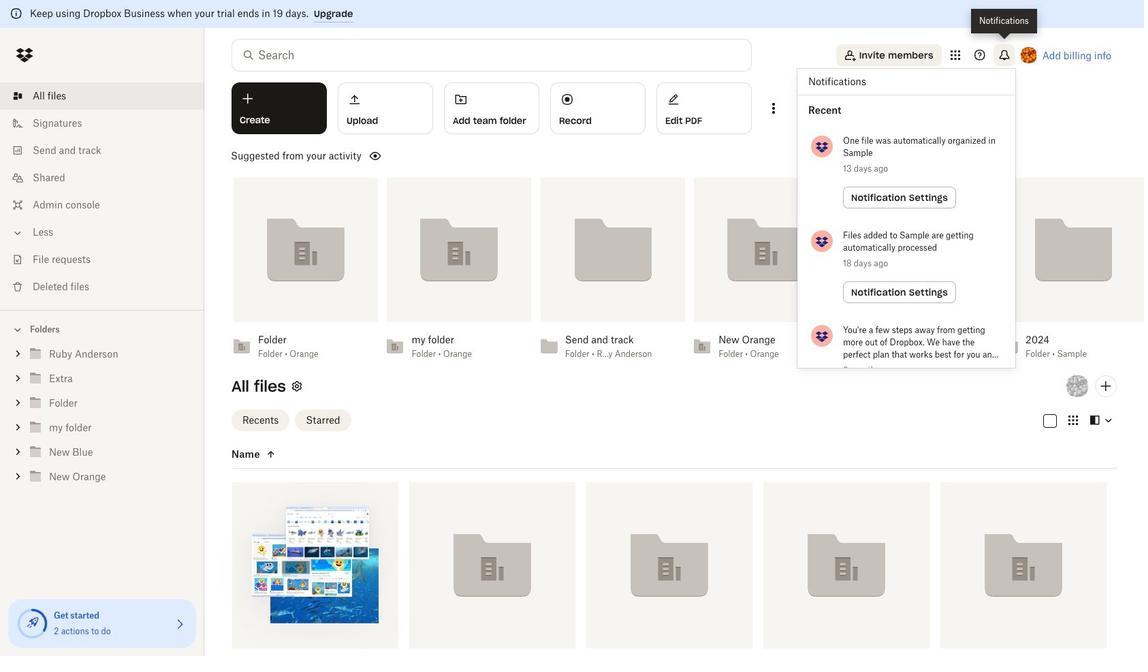 Task type: vqa. For each thing, say whether or not it's contained in the screenshot.
"Team member folder, Ruby Anderson" ROW
yes



Task type: locate. For each thing, give the bounding box(es) containing it.
team member folder, ruby anderson row
[[227, 482, 399, 656]]

alert
[[0, 0, 1145, 28]]

team shared folder, new blue row
[[941, 482, 1107, 656]]

team shared folder, extra row
[[404, 482, 576, 656]]

list
[[0, 74, 204, 310]]

less image
[[11, 226, 25, 240]]

list item
[[0, 82, 204, 110]]

team shared folder, folder row
[[581, 482, 753, 656]]

add team members image
[[1098, 378, 1115, 394]]

group
[[0, 339, 204, 499]]



Task type: describe. For each thing, give the bounding box(es) containing it.
team shared folder, my folder row
[[764, 482, 930, 656]]

dropbox image
[[11, 42, 38, 69]]



